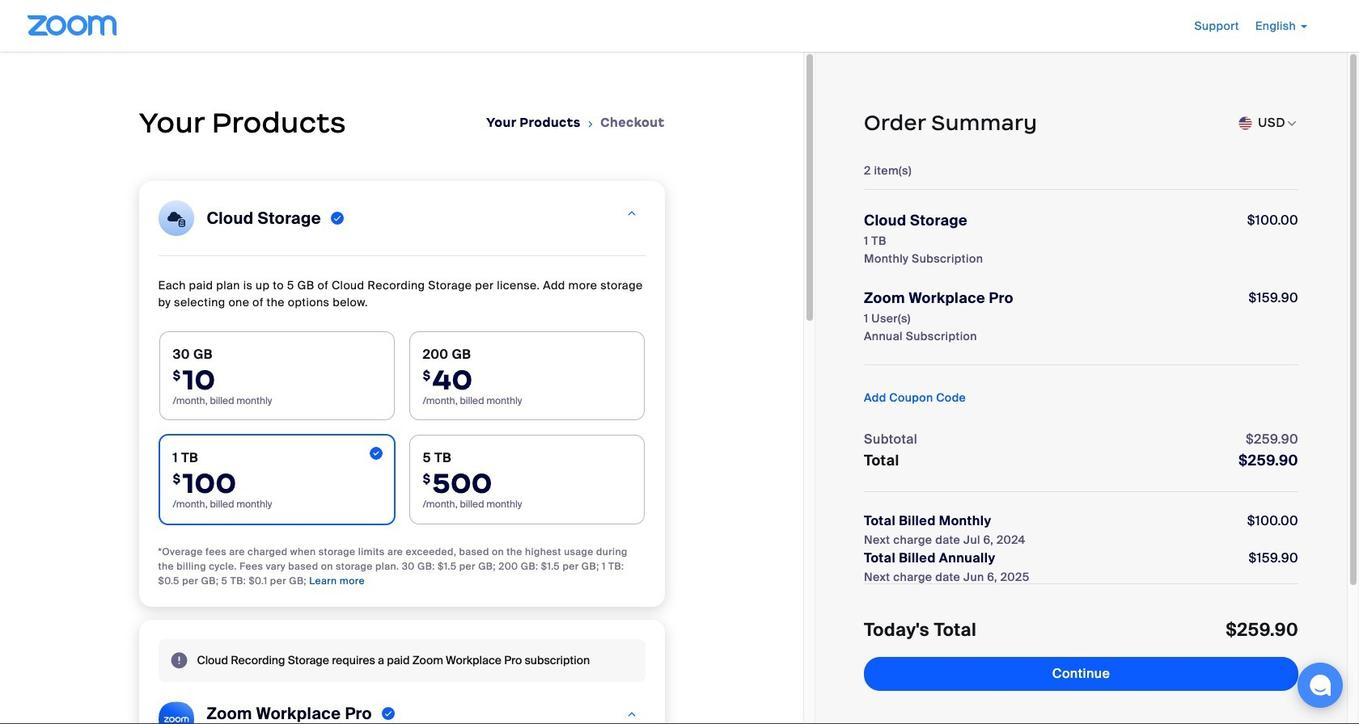 Task type: locate. For each thing, give the bounding box(es) containing it.
right image
[[586, 116, 596, 133]]

alert
[[158, 640, 645, 683]]

open chat image
[[1309, 675, 1332, 697]]

show options image
[[1285, 117, 1298, 130]]

success image
[[331, 209, 344, 228]]

cloud storage icon image
[[158, 201, 194, 236]]

success image
[[382, 704, 395, 724]]

breadcrumb navigation
[[486, 115, 665, 133]]



Task type: describe. For each thing, give the bounding box(es) containing it.
warning image
[[171, 653, 187, 669]]

zoom one pro plan image
[[626, 704, 638, 725]]

select a capacity option group
[[158, 331, 645, 526]]

zoom logo image
[[28, 15, 116, 36]]

cloud storage plan image
[[626, 202, 638, 225]]

zoom one image
[[158, 702, 194, 725]]



Task type: vqa. For each thing, say whether or not it's contained in the screenshot.
success image
yes



